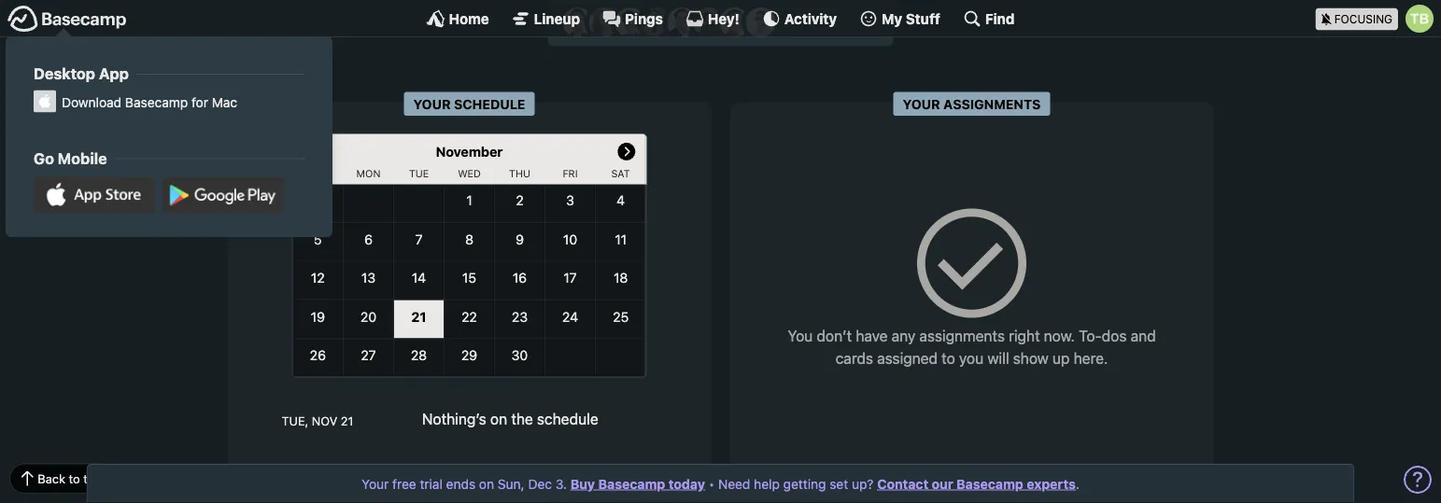 Task type: locate. For each thing, give the bounding box(es) containing it.
your
[[413, 96, 451, 111], [903, 96, 940, 111], [362, 476, 389, 492]]

your left assignments
[[903, 96, 940, 111]]

cards
[[836, 350, 873, 367]]

1 horizontal spatial your
[[413, 96, 451, 111]]

tue,
[[282, 414, 308, 428]]

the
[[511, 411, 533, 428]]

up
[[1053, 350, 1070, 367]]

download
[[62, 94, 122, 110]]

hey! button
[[686, 9, 740, 28]]

nov
[[312, 414, 337, 428]]

to left you
[[942, 350, 955, 367]]

up?
[[852, 476, 874, 492]]

0 vertical spatial to
[[942, 350, 955, 367]]

1 horizontal spatial basecamp
[[598, 476, 665, 492]]

contact our basecamp experts link
[[877, 476, 1076, 492]]

your left schedule
[[413, 96, 451, 111]]

21
[[341, 414, 353, 428]]

on
[[490, 411, 507, 428], [479, 476, 494, 492]]

mac
[[212, 94, 237, 110]]

on left sun, on the left of the page
[[479, 476, 494, 492]]

home link
[[426, 9, 489, 28]]

my stuff button
[[859, 9, 940, 28]]

go
[[34, 149, 54, 168]]

0 vertical spatial on
[[490, 411, 507, 428]]

annie bryan image
[[563, 7, 593, 37]]

basecamp
[[125, 94, 188, 110], [598, 476, 665, 492], [957, 476, 1024, 492]]

tim burton image
[[1406, 5, 1434, 33]]

your assignments
[[903, 96, 1041, 111]]

lineup
[[534, 10, 580, 27]]

find
[[985, 10, 1015, 27]]

mon
[[356, 168, 381, 180]]

0 horizontal spatial basecamp
[[125, 94, 188, 110]]

main element
[[0, 0, 1441, 237]]

getting
[[783, 476, 826, 492]]

basecamp right our
[[957, 476, 1024, 492]]

download basecamp for mac link
[[34, 92, 304, 112]]

lineup link
[[512, 9, 580, 28]]

now.
[[1044, 327, 1075, 345]]

app
[[99, 64, 129, 83]]

to
[[942, 350, 955, 367], [69, 472, 80, 486]]

back to top
[[38, 472, 102, 486]]

top
[[83, 472, 102, 486]]

1 vertical spatial to
[[69, 472, 80, 486]]

.
[[1076, 476, 1080, 492]]

1 horizontal spatial to
[[942, 350, 955, 367]]

steve marsh image
[[720, 7, 750, 37]]

contact
[[877, 476, 929, 492]]

activity link
[[762, 9, 837, 28]]

basecamp right buy
[[598, 476, 665, 492]]

sun,
[[498, 476, 525, 492]]

and
[[1131, 327, 1156, 345]]

on left the
[[490, 411, 507, 428]]

focusing
[[1334, 13, 1393, 26]]

find button
[[963, 9, 1015, 28]]

schedule
[[454, 96, 525, 111]]

buy basecamp today link
[[570, 476, 705, 492]]

download basecamp for mac
[[62, 94, 237, 110]]

assignments
[[920, 327, 1005, 345]]

•
[[709, 476, 715, 492]]

sat
[[611, 168, 630, 180]]

download on the app store image
[[34, 177, 155, 213]]

thu
[[509, 168, 530, 180]]

tue, nov 21
[[282, 414, 353, 428]]

your left free at bottom left
[[362, 476, 389, 492]]

josh fiske image
[[667, 7, 697, 37]]

your for your schedule
[[413, 96, 451, 111]]

0 horizontal spatial to
[[69, 472, 80, 486]]

to inside button
[[69, 472, 80, 486]]

2 horizontal spatial your
[[903, 96, 940, 111]]

nothing's on the schedule
[[422, 411, 598, 428]]

to left the top
[[69, 472, 80, 486]]

cheryl walters image
[[589, 7, 619, 37]]

your for your assignments
[[903, 96, 940, 111]]

you don't have any assignments right now. to‑dos and cards assigned to you will show up here.
[[788, 327, 1156, 367]]

any
[[892, 327, 916, 345]]

fri
[[563, 168, 578, 180]]

victor cooper image
[[746, 7, 776, 37]]

back to top button
[[9, 464, 115, 494]]

basecamp left for
[[125, 94, 188, 110]]

to‑dos
[[1079, 327, 1127, 345]]

ends
[[446, 476, 476, 492]]



Task type: describe. For each thing, give the bounding box(es) containing it.
my stuff
[[882, 10, 940, 27]]

jared davis image
[[615, 7, 645, 37]]

you
[[959, 350, 984, 367]]

don't
[[817, 327, 852, 345]]

jennifer young image
[[641, 7, 671, 37]]

back
[[38, 472, 65, 486]]

assigned
[[877, 350, 938, 367]]

help
[[754, 476, 780, 492]]

mobile
[[58, 149, 107, 168]]

stuff
[[906, 10, 940, 27]]

dec
[[528, 476, 552, 492]]

switch accounts image
[[7, 5, 127, 34]]

activity
[[784, 10, 837, 27]]

schedule
[[537, 411, 598, 428]]

basecamp inside main element
[[125, 94, 188, 110]]

pings button
[[603, 9, 663, 28]]

nothing's
[[422, 411, 486, 428]]

our
[[932, 476, 953, 492]]

1 vertical spatial on
[[479, 476, 494, 492]]

today
[[669, 476, 705, 492]]

free
[[392, 476, 416, 492]]

buy
[[570, 476, 595, 492]]

to inside you don't have any assignments right now. to‑dos and cards assigned to you will show up here.
[[942, 350, 955, 367]]

november
[[436, 144, 503, 160]]

show
[[1013, 350, 1049, 367]]

tue
[[409, 168, 429, 180]]

go mobile
[[34, 149, 107, 168]]

assignments
[[944, 96, 1041, 111]]

here.
[[1074, 350, 1108, 367]]

2 horizontal spatial basecamp
[[957, 476, 1024, 492]]

sun
[[307, 168, 329, 180]]

for
[[191, 94, 208, 110]]

3.
[[556, 476, 567, 492]]

your schedule
[[413, 96, 525, 111]]

trial
[[420, 476, 443, 492]]

right
[[1009, 327, 1040, 345]]

will
[[988, 350, 1009, 367]]

hey!
[[708, 10, 740, 27]]

home
[[449, 10, 489, 27]]

download on the play store image
[[163, 177, 284, 213]]

my
[[882, 10, 902, 27]]

need
[[718, 476, 750, 492]]

experts
[[1027, 476, 1076, 492]]

your free trial ends on sun, dec  3. buy basecamp today • need help getting set up? contact our basecamp experts .
[[362, 476, 1080, 492]]

nicole katz image
[[694, 7, 723, 37]]

pings
[[625, 10, 663, 27]]

have
[[856, 327, 888, 345]]

desktop app
[[34, 64, 129, 83]]

0 horizontal spatial your
[[362, 476, 389, 492]]

set
[[830, 476, 848, 492]]

wed
[[458, 168, 481, 180]]

desktop
[[34, 64, 95, 83]]

you
[[788, 327, 813, 345]]

focusing button
[[1316, 0, 1441, 36]]



Task type: vqa. For each thing, say whether or not it's contained in the screenshot.
DEC
yes



